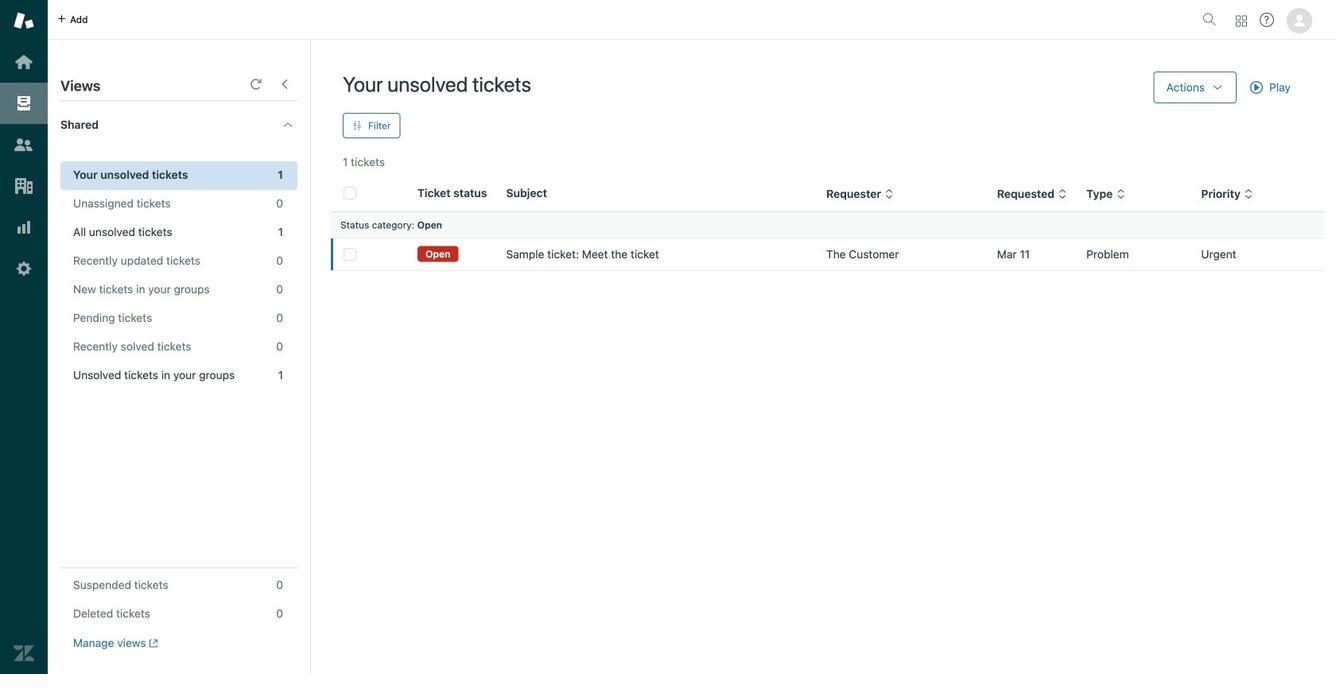 Task type: locate. For each thing, give the bounding box(es) containing it.
heading
[[48, 101, 310, 149]]

row
[[331, 238, 1324, 271]]

admin image
[[14, 258, 34, 279]]

main element
[[0, 0, 48, 674]]

views image
[[14, 93, 34, 114]]

zendesk products image
[[1236, 16, 1247, 27]]



Task type: vqa. For each thing, say whether or not it's contained in the screenshot.
row
yes



Task type: describe. For each thing, give the bounding box(es) containing it.
organizations image
[[14, 176, 34, 196]]

refresh views pane image
[[250, 78, 262, 91]]

zendesk image
[[14, 643, 34, 664]]

reporting image
[[14, 217, 34, 238]]

zendesk support image
[[14, 10, 34, 31]]

opens in a new tab image
[[146, 639, 158, 648]]

customers image
[[14, 134, 34, 155]]

get started image
[[14, 52, 34, 72]]

hide panel views image
[[278, 78, 291, 91]]

get help image
[[1260, 13, 1274, 27]]



